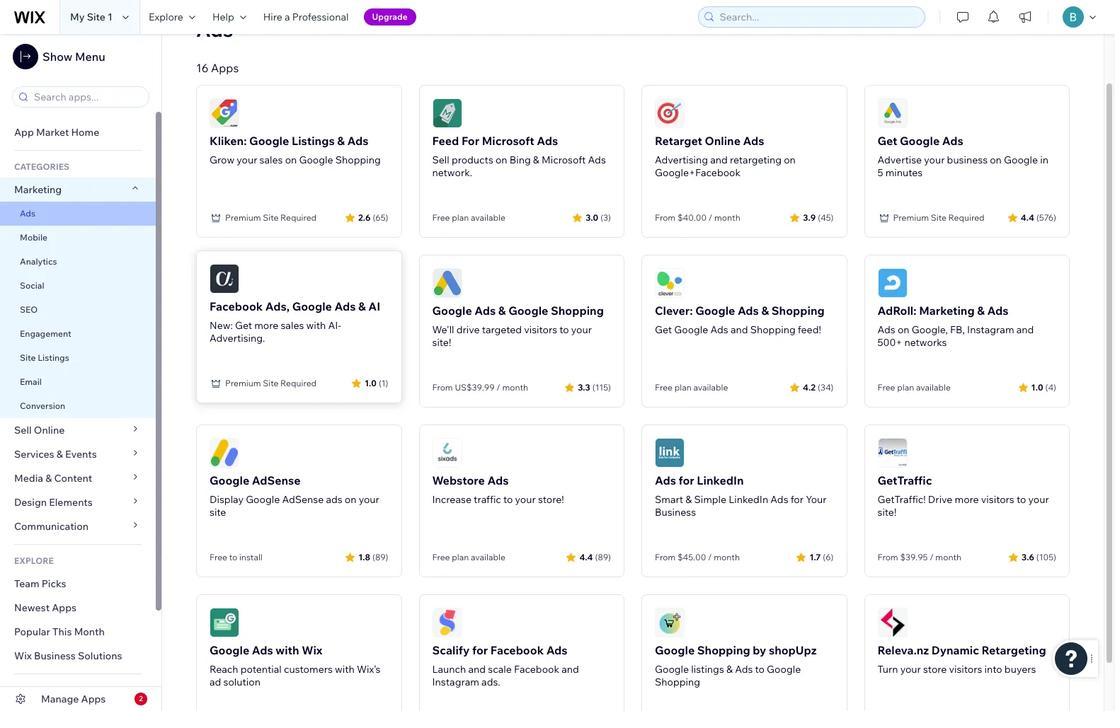 Task type: describe. For each thing, give the bounding box(es) containing it.
month for smart
[[714, 553, 740, 563]]

kliken: google listings & ads logo image
[[210, 98, 239, 128]]

to
[[39, 686, 51, 696]]

3.0
[[586, 212, 599, 223]]

into
[[985, 664, 1003, 677]]

wix business solutions
[[14, 650, 122, 663]]

1 vertical spatial linkedin
[[729, 494, 769, 507]]

feed for microsoft ads logo image
[[433, 98, 462, 128]]

your inside webstore ads increase traffic to your store!
[[515, 494, 536, 507]]

on inside kliken: google listings & ads grow your sales on google shopping
[[285, 154, 297, 166]]

ai
[[369, 300, 381, 314]]

ads inside google ads & google shopping we'll drive targeted visitors to your site!
[[475, 304, 496, 318]]

instagram inside scalify for facebook ads launch and scale facebook and instagram ads.
[[433, 677, 480, 689]]

google adsense logo image
[[210, 439, 239, 468]]

on for feed for microsoft ads
[[496, 154, 508, 166]]

get inside the facebook ads, google ads & ai new: get more sales with ai- advertising.
[[235, 320, 252, 332]]

communication
[[14, 521, 91, 533]]

on for get google ads
[[991, 154, 1002, 166]]

apps for manage apps
[[81, 694, 106, 706]]

install
[[239, 553, 263, 563]]

from us$39.99 / month
[[433, 383, 529, 393]]

premium for kliken:
[[225, 213, 261, 223]]

releva.nz dynamic retargeting turn your store visitors into buyers
[[878, 644, 1047, 677]]

design elements
[[14, 497, 93, 509]]

store!
[[538, 494, 564, 507]]

social
[[20, 281, 44, 291]]

gettraffic!
[[878, 494, 926, 507]]

this
[[52, 626, 72, 639]]

hire a professional
[[263, 11, 349, 23]]

solution
[[224, 677, 261, 689]]

webstore ads increase traffic to your store!
[[433, 474, 564, 507]]

apps for 16 apps
[[211, 61, 239, 75]]

0 vertical spatial linkedin
[[697, 474, 744, 488]]

solutions
[[78, 650, 122, 663]]

targeted
[[482, 324, 522, 337]]

ads for linkedin smart & simple linkedin ads for your business
[[655, 474, 827, 519]]

(89) for ads
[[595, 552, 611, 563]]

on inside 'adroll: marketing & ads ads on google, fb, instagram and 500+ networks'
[[898, 324, 910, 337]]

available for sell
[[471, 213, 506, 223]]

manage apps
[[41, 694, 106, 706]]

to left "install"
[[229, 553, 237, 563]]

month for advertising
[[715, 213, 741, 223]]

app
[[14, 126, 34, 139]]

ads inside get google ads advertise your business on google in 5 minutes
[[943, 134, 964, 148]]

3.9 (45)
[[804, 212, 834, 223]]

2 vertical spatial facebook
[[514, 664, 560, 677]]

sales inside the facebook ads, google ads & ai new: get more sales with ai- advertising.
[[281, 320, 304, 332]]

market
[[36, 126, 69, 139]]

& inside google ads & google shopping we'll drive targeted visitors to your site!
[[499, 304, 506, 318]]

site! inside gettraffic gettraffic! drive more visitors to your site!
[[878, 507, 897, 519]]

listings inside kliken: google listings & ads grow your sales on google shopping
[[292, 134, 335, 148]]

ads inside scalify for facebook ads launch and scale facebook and instagram ads.
[[547, 644, 568, 658]]

wix inside sidebar element
[[14, 650, 32, 663]]

get inside get google ads advertise your business on google in 5 minutes
[[878, 134, 898, 148]]

1 vertical spatial adsense
[[282, 494, 324, 507]]

advertising.
[[210, 332, 265, 345]]

from for gettraffic
[[878, 553, 899, 563]]

in
[[1041, 154, 1049, 166]]

online for retarget
[[705, 134, 741, 148]]

premium site required for listings
[[225, 213, 317, 223]]

design
[[14, 497, 47, 509]]

500+
[[878, 337, 903, 349]]

by
[[753, 644, 767, 658]]

listings
[[692, 664, 725, 677]]

sidebar element
[[0, 34, 162, 712]]

ads inside webstore ads increase traffic to your store!
[[488, 474, 509, 488]]

plan for webstore
[[452, 553, 469, 563]]

3.9
[[804, 212, 816, 223]]

from for retarget online ads
[[655, 213, 676, 223]]

to inside google ads & google shopping we'll drive targeted visitors to your site!
[[560, 324, 569, 337]]

google inside the facebook ads, google ads & ai new: get more sales with ai- advertising.
[[292, 300, 332, 314]]

site for get google ads
[[931, 213, 947, 223]]

1 horizontal spatial microsoft
[[542, 154, 586, 166]]

gettraffic logo image
[[878, 439, 908, 468]]

store
[[924, 664, 947, 677]]

newest apps
[[14, 602, 77, 615]]

free plan available for webstore
[[433, 553, 506, 563]]

advertising
[[655, 154, 708, 166]]

ad
[[210, 677, 221, 689]]

and inside 'adroll: marketing & ads ads on google, fb, instagram and 500+ networks'
[[1017, 324, 1035, 337]]

3.0 (3)
[[586, 212, 611, 223]]

& inside the facebook ads, google ads & ai new: get more sales with ai- advertising.
[[358, 300, 366, 314]]

and left scale at the left bottom of page
[[469, 664, 486, 677]]

/ for google
[[497, 383, 501, 393]]

3.6 (105)
[[1022, 552, 1057, 563]]

gettraffic
[[878, 474, 933, 488]]

(89) for adsense
[[373, 552, 389, 563]]

free for google adsense
[[210, 553, 227, 563]]

/ for more
[[930, 553, 934, 563]]

for for ads
[[472, 644, 488, 658]]

team picks
[[14, 578, 66, 591]]

ads for linkedin logo image
[[655, 439, 685, 468]]

listings inside sidebar element
[[38, 353, 69, 363]]

(1)
[[379, 378, 389, 389]]

you
[[77, 686, 96, 696]]

(105)
[[1037, 552, 1057, 563]]

dynamic
[[932, 644, 980, 658]]

display
[[210, 494, 244, 507]]

premium site required for ads
[[894, 213, 985, 223]]

online for sell
[[34, 424, 65, 437]]

from $40.00 / month
[[655, 213, 741, 223]]

for for smart
[[679, 474, 695, 488]]

1.0 for adroll: marketing & ads
[[1032, 382, 1044, 393]]

free for feed for microsoft ads
[[433, 213, 450, 223]]

5
[[878, 166, 884, 179]]

my
[[70, 11, 85, 23]]

on for retarget online ads
[[784, 154, 796, 166]]

explore
[[14, 556, 54, 567]]

2
[[139, 695, 143, 704]]

ads inside sidebar element
[[20, 208, 35, 219]]

categories
[[14, 162, 69, 172]]

to inside google shopping by shopupz google listings & ads to google shopping
[[756, 664, 765, 677]]

drive
[[457, 324, 480, 337]]

1 vertical spatial facebook
[[491, 644, 544, 658]]

events
[[65, 448, 97, 461]]

site listings link
[[0, 346, 156, 371]]

(34)
[[818, 382, 834, 393]]

home
[[71, 126, 99, 139]]

releva.nz
[[878, 644, 930, 658]]

analytics link
[[0, 250, 156, 274]]

from for ads for linkedin
[[655, 553, 676, 563]]

google,
[[912, 324, 949, 337]]

(6)
[[823, 552, 834, 563]]

google ads & google shopping logo image
[[433, 268, 462, 298]]

google+facebook
[[655, 166, 741, 179]]

google shopping by shopupz logo image
[[655, 609, 685, 638]]

marketing inside sidebar element
[[14, 183, 62, 196]]

buyers
[[1005, 664, 1037, 677]]

month for more
[[936, 553, 962, 563]]

0 vertical spatial adsense
[[252, 474, 301, 488]]

& inside feed for microsoft ads sell products on bing & microsoft ads network.
[[533, 154, 540, 166]]

networks
[[905, 337, 947, 349]]

/ for advertising
[[709, 213, 713, 223]]

free for clever: google ads & shopping
[[655, 383, 673, 393]]

content
[[54, 473, 92, 485]]

(576)
[[1037, 212, 1057, 223]]

visitors inside gettraffic gettraffic! drive more visitors to your site!
[[982, 494, 1015, 507]]

clever: google ads & shopping logo image
[[655, 268, 685, 298]]

launch
[[433, 664, 466, 677]]

network.
[[433, 166, 473, 179]]

and inside the clever: google ads & shopping get google ads and shopping feed!
[[731, 324, 748, 337]]

simple
[[695, 494, 727, 507]]

help button
[[204, 0, 255, 34]]

(115)
[[593, 382, 611, 393]]

plan for clever:
[[675, 383, 692, 393]]

we'll
[[433, 324, 455, 337]]

1.8
[[359, 552, 371, 563]]

1.0 (4)
[[1032, 382, 1057, 393]]



Task type: locate. For each thing, give the bounding box(es) containing it.
picks
[[42, 578, 66, 591]]

google adsense display google adsense ads on your site
[[210, 474, 380, 519]]

$39.95
[[901, 553, 928, 563]]

facebook up scale at the left bottom of page
[[491, 644, 544, 658]]

visitors right drive
[[982, 494, 1015, 507]]

0 horizontal spatial microsoft
[[482, 134, 535, 148]]

engagement link
[[0, 322, 156, 346]]

to right traffic
[[504, 494, 513, 507]]

1 vertical spatial sell
[[14, 424, 32, 437]]

ads inside kliken: google listings & ads grow your sales on google shopping
[[348, 134, 369, 148]]

wix's
[[357, 664, 381, 677]]

site! inside google ads & google shopping we'll drive targeted visitors to your site!
[[433, 337, 452, 349]]

google
[[249, 134, 289, 148], [900, 134, 940, 148], [299, 154, 333, 166], [1005, 154, 1039, 166], [292, 300, 332, 314], [433, 304, 472, 318], [509, 304, 549, 318], [696, 304, 736, 318], [675, 324, 709, 337], [210, 474, 250, 488], [246, 494, 280, 507], [210, 644, 250, 658], [655, 644, 695, 658], [655, 664, 689, 677], [767, 664, 801, 677]]

available for shopping
[[694, 383, 729, 393]]

to inside webstore ads increase traffic to your store!
[[504, 494, 513, 507]]

your inside google ads & google shopping we'll drive targeted visitors to your site!
[[572, 324, 592, 337]]

1 horizontal spatial more
[[955, 494, 980, 507]]

4.4
[[1021, 212, 1035, 223], [580, 552, 593, 563]]

online inside retarget online ads advertising and retargeting on google+facebook
[[705, 134, 741, 148]]

to inside gettraffic gettraffic! drive more visitors to your site!
[[1017, 494, 1027, 507]]

get google ads advertise your business on google in 5 minutes
[[878, 134, 1049, 179]]

site listings
[[20, 353, 69, 363]]

0 vertical spatial site!
[[433, 337, 452, 349]]

scalify
[[433, 644, 470, 658]]

Search... field
[[716, 7, 921, 27]]

/ right the $45.00
[[708, 553, 712, 563]]

media
[[14, 473, 43, 485]]

1 horizontal spatial business
[[655, 507, 696, 519]]

ads inside 'google ads with wix reach potential customers with wix's ad solution'
[[252, 644, 273, 658]]

menu
[[75, 50, 105, 64]]

microsoft right bing
[[542, 154, 586, 166]]

0 vertical spatial listings
[[292, 134, 335, 148]]

sell inside feed for microsoft ads sell products on bing & microsoft ads network.
[[433, 154, 450, 166]]

month right $40.00
[[715, 213, 741, 223]]

facebook right scale at the left bottom of page
[[514, 664, 560, 677]]

plan for feed
[[452, 213, 469, 223]]

retargeting
[[730, 154, 782, 166]]

with left the ai- on the left top of the page
[[306, 320, 326, 332]]

free down the 500+
[[878, 383, 896, 393]]

& inside google shopping by shopupz google listings & ads to google shopping
[[727, 664, 733, 677]]

to
[[560, 324, 569, 337], [504, 494, 513, 507], [1017, 494, 1027, 507], [229, 553, 237, 563], [756, 664, 765, 677]]

to down by
[[756, 664, 765, 677]]

business
[[948, 154, 988, 166]]

your inside 'google adsense display google adsense ads on your site'
[[359, 494, 380, 507]]

1.0 left (4)
[[1032, 382, 1044, 393]]

0 vertical spatial more
[[254, 320, 279, 332]]

sell inside sidebar element
[[14, 424, 32, 437]]

1 vertical spatial sales
[[281, 320, 304, 332]]

ads inside retarget online ads advertising and retargeting on google+facebook
[[744, 134, 765, 148]]

upgrade
[[372, 11, 408, 22]]

on right retargeting
[[784, 154, 796, 166]]

0 horizontal spatial site!
[[433, 337, 452, 349]]

apps right help
[[81, 694, 106, 706]]

required for listings
[[281, 213, 317, 223]]

apps up 'this'
[[52, 602, 77, 615]]

business down popular this month
[[34, 650, 76, 663]]

1.0 for facebook ads, google ads & ai
[[365, 378, 377, 389]]

/ right $39.95
[[930, 553, 934, 563]]

1 horizontal spatial 1.0
[[1032, 382, 1044, 393]]

marketing down categories
[[14, 183, 62, 196]]

linkedin right simple at the bottom of page
[[729, 494, 769, 507]]

on inside retarget online ads advertising and retargeting on google+facebook
[[784, 154, 796, 166]]

1 horizontal spatial wix
[[302, 644, 323, 658]]

4.2
[[803, 382, 816, 393]]

marketing inside 'adroll: marketing & ads ads on google, fb, instagram and 500+ networks'
[[920, 304, 975, 318]]

scale
[[488, 664, 512, 677]]

1 vertical spatial 4.4
[[580, 552, 593, 563]]

2 horizontal spatial for
[[791, 494, 804, 507]]

for up smart
[[679, 474, 695, 488]]

google ads with wix reach potential customers with wix's ad solution
[[210, 644, 381, 689]]

16
[[196, 61, 209, 75]]

0 horizontal spatial 1.0
[[365, 378, 377, 389]]

popular this month
[[14, 626, 105, 639]]

business
[[655, 507, 696, 519], [34, 650, 76, 663]]

on inside feed for microsoft ads sell products on bing & microsoft ads network.
[[496, 154, 508, 166]]

plan down network.
[[452, 213, 469, 223]]

bing
[[510, 154, 531, 166]]

google shopping by shopupz google listings & ads to google shopping
[[655, 644, 817, 689]]

& inside 'adroll: marketing & ads ads on google, fb, instagram and 500+ networks'
[[978, 304, 985, 318]]

site for facebook ads, google ads & ai
[[263, 378, 279, 389]]

available for ads
[[917, 383, 951, 393]]

1 vertical spatial online
[[34, 424, 65, 437]]

visitors right targeted on the left
[[524, 324, 558, 337]]

0 vertical spatial visitors
[[524, 324, 558, 337]]

kliken:
[[210, 134, 247, 148]]

ads inside the facebook ads, google ads & ai new: get more sales with ai- advertising.
[[335, 300, 356, 314]]

1 vertical spatial more
[[955, 494, 980, 507]]

2 vertical spatial for
[[472, 644, 488, 658]]

services & events link
[[0, 443, 156, 467]]

for right the scalify on the left bottom of page
[[472, 644, 488, 658]]

0 horizontal spatial get
[[235, 320, 252, 332]]

with up customers
[[276, 644, 299, 658]]

adroll: marketing & ads ads on google, fb, instagram and 500+ networks
[[878, 304, 1035, 349]]

/ right us$39.99
[[497, 383, 501, 393]]

1 vertical spatial with
[[276, 644, 299, 658]]

potential
[[241, 664, 282, 677]]

1 vertical spatial apps
[[52, 602, 77, 615]]

1 horizontal spatial (89)
[[595, 552, 611, 563]]

1 vertical spatial microsoft
[[542, 154, 586, 166]]

on inside 'google adsense display google adsense ads on your site'
[[345, 494, 357, 507]]

for inside scalify for facebook ads launch and scale facebook and instagram ads.
[[472, 644, 488, 658]]

0 vertical spatial facebook
[[210, 300, 263, 314]]

facebook ads, google ads & ai logo image
[[210, 264, 239, 294]]

get right new:
[[235, 320, 252, 332]]

month
[[715, 213, 741, 223], [503, 383, 529, 393], [714, 553, 740, 563], [936, 553, 962, 563]]

0 vertical spatial microsoft
[[482, 134, 535, 148]]

team
[[14, 578, 39, 591]]

0 vertical spatial instagram
[[968, 324, 1015, 337]]

google ads with wix logo image
[[210, 609, 239, 638]]

0 horizontal spatial 4.4
[[580, 552, 593, 563]]

get down clever:
[[655, 324, 672, 337]]

elements
[[49, 497, 93, 509]]

get
[[878, 134, 898, 148], [235, 320, 252, 332], [655, 324, 672, 337]]

help
[[212, 11, 234, 23]]

1 vertical spatial visitors
[[982, 494, 1015, 507]]

0 horizontal spatial (89)
[[373, 552, 389, 563]]

1 horizontal spatial get
[[655, 324, 672, 337]]

plan down increase
[[452, 553, 469, 563]]

scalify for facebook ads logo image
[[433, 609, 462, 638]]

your
[[806, 494, 827, 507]]

to up '3.6'
[[1017, 494, 1027, 507]]

0 horizontal spatial business
[[34, 650, 76, 663]]

feed
[[433, 134, 459, 148]]

1 horizontal spatial listings
[[292, 134, 335, 148]]

2 horizontal spatial get
[[878, 134, 898, 148]]

month right $39.95
[[936, 553, 962, 563]]

/ right $40.00
[[709, 213, 713, 223]]

instagram down the scalify on the left bottom of page
[[433, 677, 480, 689]]

premium for get
[[894, 213, 930, 223]]

your down releva.nz
[[901, 664, 922, 677]]

wix up customers
[[302, 644, 323, 658]]

0 horizontal spatial marketing
[[14, 183, 62, 196]]

& inside the clever: google ads & shopping get google ads and shopping feed!
[[762, 304, 770, 318]]

free plan available up ads for linkedin logo
[[655, 383, 729, 393]]

from left $39.95
[[878, 553, 899, 563]]

visitors inside releva.nz dynamic retargeting turn your store visitors into buyers
[[950, 664, 983, 677]]

design elements link
[[0, 491, 156, 515]]

4.4 for webstore ads
[[580, 552, 593, 563]]

your right grow
[[237, 154, 257, 166]]

clever: google ads & shopping get google ads and shopping feed!
[[655, 304, 825, 337]]

Search apps... field
[[30, 87, 145, 107]]

your up 3.6 (105)
[[1029, 494, 1050, 507]]

premium for facebook
[[225, 378, 261, 389]]

visitors inside google ads & google shopping we'll drive targeted visitors to your site!
[[524, 324, 558, 337]]

required down the facebook ads, google ads & ai new: get more sales with ai- advertising.
[[281, 378, 317, 389]]

1 horizontal spatial with
[[306, 320, 326, 332]]

hire
[[263, 11, 283, 23]]

1 horizontal spatial site!
[[878, 507, 897, 519]]

email link
[[0, 371, 156, 395]]

4.4 for get google ads
[[1021, 212, 1035, 223]]

more
[[254, 320, 279, 332], [955, 494, 980, 507]]

shopupz
[[769, 644, 817, 658]]

premium down minutes
[[894, 213, 930, 223]]

free right (115)
[[655, 383, 673, 393]]

0 vertical spatial apps
[[211, 61, 239, 75]]

sales down ads,
[[281, 320, 304, 332]]

from left the $45.00
[[655, 553, 676, 563]]

free plan available for adroll:
[[878, 383, 951, 393]]

1 vertical spatial marketing
[[920, 304, 975, 318]]

from left $40.00
[[655, 213, 676, 223]]

apps for newest apps
[[52, 602, 77, 615]]

more inside gettraffic gettraffic! drive more visitors to your site!
[[955, 494, 980, 507]]

social link
[[0, 274, 156, 298]]

and left feed!
[[731, 324, 748, 337]]

1 horizontal spatial sell
[[433, 154, 450, 166]]

1 horizontal spatial apps
[[81, 694, 106, 706]]

advertise
[[878, 154, 922, 166]]

fb,
[[951, 324, 966, 337]]

sell down "feed" on the top left of page
[[433, 154, 450, 166]]

online inside sidebar element
[[34, 424, 65, 437]]

ai-
[[328, 320, 341, 332]]

& inside "ads for linkedin smart & simple linkedin ads for your business"
[[686, 494, 692, 507]]

google ads & google shopping we'll drive targeted visitors to your site!
[[433, 304, 604, 349]]

from for google ads & google shopping
[[433, 383, 453, 393]]

0 vertical spatial 4.4
[[1021, 212, 1035, 223]]

on inside get google ads advertise your business on google in 5 minutes
[[991, 154, 1002, 166]]

communication link
[[0, 515, 156, 539]]

1 vertical spatial instagram
[[433, 677, 480, 689]]

free plan available for clever:
[[655, 383, 729, 393]]

your left store!
[[515, 494, 536, 507]]

0 horizontal spatial instagram
[[433, 677, 480, 689]]

popular this month link
[[0, 621, 156, 645]]

free for webstore ads
[[433, 553, 450, 563]]

get google ads logo image
[[878, 98, 908, 128]]

marketing up fb,
[[920, 304, 975, 318]]

0 vertical spatial with
[[306, 320, 326, 332]]

1 horizontal spatial for
[[679, 474, 695, 488]]

16 apps
[[196, 61, 239, 75]]

1 vertical spatial site!
[[878, 507, 897, 519]]

1.7
[[810, 552, 821, 563]]

apps
[[14, 686, 37, 696]]

site inside site listings link
[[20, 353, 36, 363]]

your inside kliken: google listings & ads grow your sales on google shopping
[[237, 154, 257, 166]]

facebook up new:
[[210, 300, 263, 314]]

0 horizontal spatial for
[[472, 644, 488, 658]]

more right drive
[[955, 494, 980, 507]]

shopping inside kliken: google listings & ads grow your sales on google shopping
[[336, 154, 381, 166]]

with inside the facebook ads, google ads & ai new: get more sales with ai- advertising.
[[306, 320, 326, 332]]

retargeting
[[982, 644, 1047, 658]]

with left wix's at the left bottom
[[335, 664, 355, 677]]

facebook inside the facebook ads, google ads & ai new: get more sales with ai- advertising.
[[210, 300, 263, 314]]

and inside retarget online ads advertising and retargeting on google+facebook
[[711, 154, 728, 166]]

free plan available down the 'networks'
[[878, 383, 951, 393]]

linkedin up simple at the bottom of page
[[697, 474, 744, 488]]

site
[[87, 11, 105, 23], [263, 213, 279, 223], [931, 213, 947, 223], [20, 353, 36, 363], [263, 378, 279, 389]]

0 vertical spatial online
[[705, 134, 741, 148]]

get inside the clever: google ads & shopping get google ads and shopping feed!
[[655, 324, 672, 337]]

seo
[[20, 305, 38, 315]]

0 horizontal spatial online
[[34, 424, 65, 437]]

turn
[[878, 664, 899, 677]]

premium site required for google
[[225, 378, 317, 389]]

instagram right fb,
[[968, 324, 1015, 337]]

2 horizontal spatial apps
[[211, 61, 239, 75]]

releva.nz dynamic retargeting logo image
[[878, 609, 908, 638]]

to right targeted on the left
[[560, 324, 569, 337]]

your inside gettraffic gettraffic! drive more visitors to your site!
[[1029, 494, 1050, 507]]

conversion
[[20, 401, 65, 412]]

your inside releva.nz dynamic retargeting turn your store visitors into buyers
[[901, 664, 922, 677]]

available for to
[[471, 553, 506, 563]]

premium site required
[[225, 213, 317, 223], [894, 213, 985, 223], [225, 378, 317, 389]]

0 horizontal spatial wix
[[14, 650, 32, 663]]

0 vertical spatial sell
[[433, 154, 450, 166]]

sales right grow
[[260, 154, 283, 166]]

site! left the drive
[[433, 337, 452, 349]]

apps inside newest apps 'link'
[[52, 602, 77, 615]]

free down increase
[[433, 553, 450, 563]]

from left us$39.99
[[433, 383, 453, 393]]

and up 1.0 (4)
[[1017, 324, 1035, 337]]

0 horizontal spatial apps
[[52, 602, 77, 615]]

ads,
[[266, 300, 290, 314]]

premium down advertising.
[[225, 378, 261, 389]]

1 horizontal spatial online
[[705, 134, 741, 148]]

2 (89) from the left
[[595, 552, 611, 563]]

1 vertical spatial for
[[791, 494, 804, 507]]

visitors down dynamic
[[950, 664, 983, 677]]

new:
[[210, 320, 233, 332]]

0 horizontal spatial with
[[276, 644, 299, 658]]

shopping inside google ads & google shopping we'll drive targeted visitors to your site!
[[551, 304, 604, 318]]

2 vertical spatial with
[[335, 664, 355, 677]]

retarget online ads logo image
[[655, 98, 685, 128]]

plan up ads for linkedin logo
[[675, 383, 692, 393]]

facebook ads, google ads & ai new: get more sales with ai- advertising.
[[210, 300, 381, 345]]

show
[[43, 50, 72, 64]]

1 vertical spatial business
[[34, 650, 76, 663]]

sell up services on the left bottom of the page
[[14, 424, 32, 437]]

0 horizontal spatial sell
[[14, 424, 32, 437]]

wix down popular
[[14, 650, 32, 663]]

microsoft
[[482, 134, 535, 148], [542, 154, 586, 166]]

month right us$39.99
[[503, 383, 529, 393]]

free for adroll: marketing & ads
[[878, 383, 896, 393]]

sell online
[[14, 424, 65, 437]]

adsense
[[252, 474, 301, 488], [282, 494, 324, 507]]

for left your
[[791, 494, 804, 507]]

on for google adsense
[[345, 494, 357, 507]]

wix inside 'google ads with wix reach potential customers with wix's ad solution'
[[302, 644, 323, 658]]

grow
[[210, 154, 235, 166]]

plan down the 500+
[[898, 383, 915, 393]]

0 vertical spatial for
[[679, 474, 695, 488]]

ads.
[[482, 677, 501, 689]]

1 horizontal spatial instagram
[[968, 324, 1015, 337]]

on down 'adroll:'
[[898, 324, 910, 337]]

and left retargeting
[[711, 154, 728, 166]]

and right scale at the left bottom of page
[[562, 664, 579, 677]]

online up services & events
[[34, 424, 65, 437]]

webstore ads logo image
[[433, 439, 462, 468]]

1 horizontal spatial 4.4
[[1021, 212, 1035, 223]]

more down ads,
[[254, 320, 279, 332]]

1 horizontal spatial marketing
[[920, 304, 975, 318]]

0 vertical spatial sales
[[260, 154, 283, 166]]

instagram
[[968, 324, 1015, 337], [433, 677, 480, 689]]

required left 2.6
[[281, 213, 317, 223]]

2 vertical spatial visitors
[[950, 664, 983, 677]]

on left bing
[[496, 154, 508, 166]]

1.0 left (1) on the bottom of page
[[365, 378, 377, 389]]

ads
[[196, 17, 233, 42], [348, 134, 369, 148], [537, 134, 558, 148], [744, 134, 765, 148], [943, 134, 964, 148], [588, 154, 606, 166], [20, 208, 35, 219], [335, 300, 356, 314], [475, 304, 496, 318], [738, 304, 759, 318], [988, 304, 1009, 318], [711, 324, 729, 337], [878, 324, 896, 337], [488, 474, 509, 488], [655, 474, 677, 488], [771, 494, 789, 507], [252, 644, 273, 658], [547, 644, 568, 658], [735, 664, 753, 677]]

1.8 (89)
[[359, 552, 389, 563]]

business inside "ads for linkedin smart & simple linkedin ads for your business"
[[655, 507, 696, 519]]

free plan available down increase
[[433, 553, 506, 563]]

site for kliken: google listings & ads
[[263, 213, 279, 223]]

free plan available down network.
[[433, 213, 506, 223]]

0 horizontal spatial listings
[[38, 353, 69, 363]]

month for google
[[503, 383, 529, 393]]

$45.00
[[678, 553, 707, 563]]

required for ads
[[949, 213, 985, 223]]

on right ads
[[345, 494, 357, 507]]

more inside the facebook ads, google ads & ai new: get more sales with ai- advertising.
[[254, 320, 279, 332]]

site! down gettraffic
[[878, 507, 897, 519]]

online up retargeting
[[705, 134, 741, 148]]

your right ads
[[359, 494, 380, 507]]

on right grow
[[285, 154, 297, 166]]

your up 3.3
[[572, 324, 592, 337]]

1 vertical spatial listings
[[38, 353, 69, 363]]

0 horizontal spatial more
[[254, 320, 279, 332]]

retarget online ads advertising and retargeting on google+facebook
[[655, 134, 796, 179]]

instagram inside 'adroll: marketing & ads ads on google, fb, instagram and 500+ networks'
[[968, 324, 1015, 337]]

ads inside google shopping by shopupz google listings & ads to google shopping
[[735, 664, 753, 677]]

0 vertical spatial marketing
[[14, 183, 62, 196]]

get up 'advertise'
[[878, 134, 898, 148]]

0 vertical spatial business
[[655, 507, 696, 519]]

2 horizontal spatial with
[[335, 664, 355, 677]]

premium down grow
[[225, 213, 261, 223]]

feed!
[[798, 324, 822, 337]]

4.4 (576)
[[1021, 212, 1057, 223]]

3.6
[[1022, 552, 1035, 563]]

your left business
[[925, 154, 945, 166]]

/ for smart
[[708, 553, 712, 563]]

gettraffic gettraffic! drive more visitors to your site!
[[878, 474, 1050, 519]]

mobile
[[20, 232, 47, 243]]

sales
[[260, 154, 283, 166], [281, 320, 304, 332]]

app market home link
[[0, 120, 156, 145]]

your inside get google ads advertise your business on google in 5 minutes
[[925, 154, 945, 166]]

adroll: marketing & ads logo image
[[878, 268, 908, 298]]

feed for microsoft ads sell products on bing & microsoft ads network.
[[433, 134, 606, 179]]

free left "install"
[[210, 553, 227, 563]]

from $45.00 / month
[[655, 553, 740, 563]]

business up the $45.00
[[655, 507, 696, 519]]

hire a professional link
[[255, 0, 357, 34]]

free down network.
[[433, 213, 450, 223]]

sales inside kliken: google listings & ads grow your sales on google shopping
[[260, 154, 283, 166]]

show menu button
[[13, 44, 105, 69]]

required for google
[[281, 378, 317, 389]]

plan for adroll:
[[898, 383, 915, 393]]

free plan available for feed
[[433, 213, 506, 223]]

month right the $45.00
[[714, 553, 740, 563]]

3.3 (115)
[[578, 382, 611, 393]]

google inside 'google ads with wix reach potential customers with wix's ad solution'
[[210, 644, 250, 658]]

upgrade button
[[364, 9, 416, 26]]

1 (89) from the left
[[373, 552, 389, 563]]

business inside sidebar element
[[34, 650, 76, 663]]

apps right the '16'
[[211, 61, 239, 75]]

microsoft up bing
[[482, 134, 535, 148]]

2 vertical spatial apps
[[81, 694, 106, 706]]

marketing
[[14, 183, 62, 196], [920, 304, 975, 318]]

required down business
[[949, 213, 985, 223]]

& inside kliken: google listings & ads grow your sales on google shopping
[[337, 134, 345, 148]]

on right business
[[991, 154, 1002, 166]]



Task type: vqa. For each thing, say whether or not it's contained in the screenshot.


